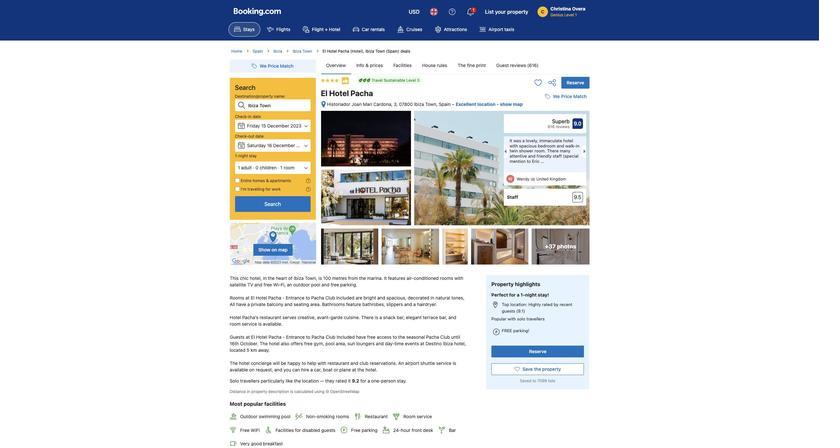 Task type: describe. For each thing, give the bounding box(es) containing it.
1 horizontal spatial location
[[478, 101, 496, 107]]

0 horizontal spatial search
[[235, 84, 256, 91]]

hotel right +
[[329, 27, 341, 32]]

0 vertical spatial hotel,
[[250, 276, 262, 281]]

to inside it was a lovely, immaculate hotel with spacious bedroom and walk-in twin shower room. there many attentive and friendly staff (special mention to eric …
[[527, 159, 531, 164]]

hotel down the all
[[230, 315, 241, 320]]

2023 for saturday 16 december 2023
[[297, 143, 308, 148]]

facilities for disabled guests
[[276, 428, 336, 433]]

1 horizontal spatial 15
[[261, 123, 266, 129]]

pacha up destino
[[426, 335, 439, 340]]

house
[[422, 63, 436, 68]]

5
[[247, 348, 250, 353]]

using
[[315, 389, 325, 394]]

1 vertical spatial night
[[526, 292, 537, 298]]

with inside it was a lovely, immaculate hotel with spacious bedroom and walk-in twin shower room. there many attentive and friendly staff (special mention to eric …
[[510, 143, 518, 148]]

front
[[412, 428, 422, 433]]

date for check-out date
[[256, 134, 264, 139]]

facilities
[[265, 401, 286, 407]]

slippers
[[387, 302, 403, 307]]

bathrooms
[[322, 302, 345, 307]]

1 horizontal spatial 1-
[[521, 292, 526, 298]]

at down seasonal
[[421, 341, 425, 347]]

0 vertical spatial map
[[513, 101, 523, 107]]

1 horizontal spatial we
[[554, 94, 560, 99]]

available
[[230, 367, 248, 373]]

(hotel),
[[351, 49, 365, 54]]

this
[[230, 276, 239, 281]]

room.
[[535, 148, 546, 154]]

0 horizontal spatial have
[[236, 302, 246, 307]]

0 vertical spatial service
[[242, 321, 257, 327]]

free parking
[[351, 428, 378, 433]]

7099
[[538, 379, 547, 384]]

friday
[[247, 123, 260, 129]]

and left 'seating'
[[285, 302, 293, 307]]

and down decorated
[[405, 302, 412, 307]]

bathrobes,
[[363, 302, 385, 307]]

ibiza right 07800
[[414, 101, 424, 107]]

recent
[[560, 302, 573, 307]]

is left 100
[[319, 276, 322, 281]]

overa
[[573, 6, 586, 11]]

ibiza town
[[293, 49, 312, 54]]

the fine print
[[458, 63, 486, 68]]

hotel inside it was a lovely, immaculate hotel with spacious bedroom and walk-in twin shower room. there many attentive and friendly staff (special mention to eric …
[[564, 138, 574, 143]]

there inside it was a lovely, immaculate hotel with spacious bedroom and walk-in twin shower room. there many attentive and friendly staff (special mention to eric …
[[548, 148, 559, 154]]

will
[[273, 361, 280, 366]]

the up time
[[399, 335, 405, 340]]

room service
[[404, 414, 432, 420]]

ibiza inside ibiza town link
[[293, 49, 302, 54]]

in up hairdryer.
[[431, 295, 435, 301]]

united
[[537, 177, 549, 182]]

it inside this chic hotel, in the heart of ibiza town, is 100 metres from the marina. it features air-conditioned rooms with satellite tv and free wi-fi, an outdoor pool and free parking. rooms at el hotel pacha - entrance to pacha club included are bright and spacious, decorated in natural tones, all have a private balcony and seating area. bathrooms feature bathrobes, slippers and a hairdryer. hotel pacha's restaurant serves creative, avant-garde cuisine. there is a snack bar, elegant terrace bar, and room service is available. guests at el hotel pacha - entrance to pacha club included have free access to the seasonal pacha club until 16th october. the hotel also offers free gym, pool area, sun loungers and day-time events at destino ibiza hotel, located 5 km away. the hotel concierge will be happy to help with restaurant and club reservations. an airport shuttle service is available on request, and you can hire a car, boat or plane at the hotel.
[[384, 276, 387, 281]]

attentive
[[510, 153, 527, 159]]

restaurant
[[365, 414, 388, 420]]

airport taxis
[[489, 27, 515, 32]]

0 horizontal spatial restaurant
[[260, 315, 282, 320]]

ibiza right spain link on the left of page
[[274, 49, 282, 54]]

Where are you going? field
[[246, 99, 311, 111]]

cuisine.
[[344, 315, 360, 320]]

tv
[[248, 282, 253, 288]]

and right tv
[[255, 282, 263, 288]]

your account menu christina overa genius level 1 element
[[538, 3, 589, 18]]

photos
[[558, 243, 577, 250]]

at right 'rooms'
[[246, 295, 250, 301]]

i'm travelling for work
[[241, 187, 281, 192]]

1 vertical spatial location
[[302, 378, 319, 384]]

rentals
[[371, 27, 385, 32]]

with up car,
[[318, 361, 327, 366]]

0 vertical spatial reserve
[[567, 80, 585, 85]]

destino
[[426, 341, 442, 347]]

to left 7099
[[533, 379, 537, 384]]

scored 9 element
[[573, 119, 583, 129]]

if you select this option, we'll show you popular business travel features like breakfast, wifi and free parking. image
[[306, 187, 311, 192]]

(spain)
[[386, 49, 400, 54]]

0 vertical spatial travellers
[[527, 316, 545, 322]]

for down 'property highlights'
[[510, 292, 516, 298]]

on inside search section
[[272, 247, 277, 253]]

property for the
[[543, 367, 561, 372]]

away.
[[258, 348, 270, 353]]

free left wi-
[[264, 282, 272, 288]]

available.
[[263, 321, 283, 327]]

0 vertical spatial entrance
[[286, 295, 305, 301]]

0 horizontal spatial level
[[407, 78, 416, 83]]

1 vertical spatial service
[[437, 361, 452, 366]]

we inside search section
[[260, 63, 267, 69]]

2 horizontal spatial the
[[458, 63, 466, 68]]

and down spacious
[[529, 153, 536, 159]]

0 horizontal spatial hotel
[[239, 361, 250, 366]]

0 vertical spatial spain
[[253, 49, 263, 54]]

map inside search section
[[278, 247, 288, 253]]

it was a lovely, immaculate hotel with spacious bedroom and walk-in twin shower room. there many attentive and friendly staff (special mention to eric …
[[510, 138, 580, 164]]

1 horizontal spatial spain
[[439, 101, 451, 107]]

area,
[[336, 341, 347, 347]]

1 horizontal spatial price
[[562, 94, 573, 99]]

saturday 16 december 2023
[[247, 143, 308, 148]]

2 · from the left
[[278, 165, 279, 171]]

and up until
[[449, 315, 457, 320]]

the inside save the property dropdown button
[[534, 367, 542, 372]]

and left club
[[351, 361, 359, 366]]

1 bar, from the left
[[397, 315, 405, 320]]

parking
[[362, 428, 378, 433]]

2 vertical spatial service
[[417, 414, 432, 420]]

to up 'seating'
[[306, 295, 310, 301]]

rooms inside this chic hotel, in the heart of ibiza town, is 100 metres from the marina. it features air-conditioned rooms with satellite tv and free wi-fi, an outdoor pool and free parking. rooms at el hotel pacha - entrance to pacha club included are bright and spacious, decorated in natural tones, all have a private balcony and seating area. bathrooms feature bathrobes, slippers and a hairdryer. hotel pacha's restaurant serves creative, avant-garde cuisine. there is a snack bar, elegant terrace bar, and room service is available. guests at el hotel pacha - entrance to pacha club included have free access to the seasonal pacha club until 16th october. the hotel also offers free gym, pool area, sun loungers and day-time events at destino ibiza hotel, located 5 km away. the hotel concierge will be happy to help with restaurant and club reservations. an airport shuttle service is available on request, and you can hire a car, boat or plane at the hotel.
[[440, 276, 454, 281]]

check- for out
[[235, 134, 249, 139]]

attractions
[[444, 27, 467, 32]]

car,
[[314, 367, 322, 373]]

the up wi-
[[268, 276, 275, 281]]

1 left list
[[473, 8, 475, 12]]

outdoor swimming pool
[[240, 414, 291, 420]]

immaculate
[[540, 138, 563, 143]]

24-hour front desk
[[394, 428, 434, 433]]

room
[[404, 414, 416, 420]]

list your property
[[485, 9, 529, 15]]

saved
[[521, 379, 532, 384]]

the right like
[[294, 378, 301, 384]]

1 vertical spatial reserve button
[[492, 346, 585, 358]]

2023 for friday 15 december 2023
[[291, 123, 302, 129]]

club down "garde"
[[326, 335, 336, 340]]

a left private
[[248, 302, 250, 307]]

entire
[[241, 178, 252, 183]]

facilities for facilities for disabled guests
[[276, 428, 294, 433]]

0 horizontal spatial travellers
[[240, 378, 260, 384]]

0 horizontal spatial guests
[[322, 428, 336, 433]]

el hotel pacha (hotel), ibiza town (spain) deals link
[[323, 49, 411, 54]]

is down until
[[453, 361, 457, 366]]

save the property
[[523, 367, 561, 372]]

info
[[357, 63, 365, 68]]

1 horizontal spatial hotel
[[269, 341, 280, 347]]

i'm
[[241, 187, 247, 192]]

pacha's
[[242, 315, 259, 320]]

in right 'distance'
[[247, 389, 250, 394]]

car
[[362, 27, 370, 32]]

loungers
[[357, 341, 375, 347]]

guest reviews (616)
[[497, 63, 539, 68]]

disabled
[[302, 428, 320, 433]]

prices
[[370, 63, 383, 68]]

2 vertical spatial -
[[283, 335, 285, 340]]

a down decorated
[[414, 302, 416, 307]]

+37 photos link
[[532, 229, 590, 265]]

3,
[[394, 101, 398, 107]]

1- inside search section
[[235, 153, 239, 158]]

0 horizontal spatial the
[[230, 361, 238, 366]]

pacha up the area.
[[311, 295, 324, 301]]

for left disabled
[[295, 428, 301, 433]]

pacha up joan
[[351, 89, 373, 98]]

free for free wifi
[[240, 428, 250, 433]]

el up 'click to open map view' icon
[[321, 89, 328, 98]]

or
[[334, 367, 338, 373]]

most popular facilities
[[230, 401, 286, 407]]

flight + hotel link
[[297, 22, 346, 37]]

excellent
[[456, 101, 477, 107]]

match for we price match dropdown button in the search section
[[280, 63, 294, 69]]

area.
[[311, 302, 321, 307]]

is left snack
[[375, 315, 379, 320]]

1 vertical spatial included
[[337, 335, 355, 340]]

list your property link
[[482, 4, 533, 20]]

1 left adult at the top left
[[238, 165, 240, 171]]

in inside search section
[[249, 114, 252, 119]]

in left heart
[[263, 276, 267, 281]]

twin
[[510, 148, 518, 154]]

access
[[377, 335, 392, 340]]

ibiza down until
[[443, 341, 453, 347]]

pacha up balcony
[[268, 295, 281, 301]]

lovely,
[[526, 138, 539, 143]]

balcony
[[267, 302, 284, 307]]

1 vertical spatial restaurant
[[328, 361, 350, 366]]

and down access
[[376, 341, 384, 347]]

distance
[[230, 389, 246, 394]]

particularly
[[261, 378, 285, 384]]

name:
[[274, 94, 286, 99]]

to up time
[[393, 335, 397, 340]]

el up october.
[[251, 335, 255, 340]]

hotel up "away."
[[256, 335, 268, 340]]

in inside it was a lovely, immaculate hotel with spacious bedroom and walk-in twin shower room. there many attentive and friendly staff (special mention to eric …
[[577, 143, 580, 148]]

highlights
[[515, 281, 541, 287]]

0 horizontal spatial reserve
[[530, 349, 547, 355]]

pacha up 'also'
[[269, 335, 282, 340]]

homes
[[253, 178, 265, 183]]

facilities for facilities
[[394, 63, 412, 68]]

a up "location:"
[[517, 292, 520, 298]]

stay.
[[397, 378, 407, 384]]

the down club
[[358, 367, 365, 373]]

cruises
[[407, 27, 423, 32]]

wifi
[[251, 428, 260, 433]]

rated inside top location: highly rated by recent guests (9.1)
[[543, 302, 553, 307]]

1 vertical spatial entrance
[[286, 335, 305, 340]]

—
[[320, 378, 324, 384]]

be
[[281, 361, 287, 366]]

price inside search section
[[268, 63, 279, 69]]

is down like
[[290, 389, 293, 394]]

home link
[[232, 48, 242, 54]]

walk-
[[566, 143, 577, 148]]

0 vertical spatial pool
[[311, 282, 321, 288]]

with left 'solo' at the right of the page
[[508, 316, 516, 322]]

show
[[500, 101, 512, 107]]

the right from
[[359, 276, 366, 281]]

1 horizontal spatial town,
[[426, 101, 438, 107]]

of
[[288, 276, 293, 281]]

day-
[[385, 341, 395, 347]]

we price match button inside search section
[[250, 60, 296, 72]]

for right 9.2
[[361, 378, 367, 384]]

at right plane
[[352, 367, 356, 373]]

we price match for we price match dropdown button in the search section
[[260, 63, 294, 69]]

ibiza right (hotel),
[[366, 49, 375, 54]]

parking.
[[341, 282, 358, 288]]

one-
[[372, 378, 382, 384]]

2 town from the left
[[376, 49, 385, 54]]

free left gym,
[[304, 341, 313, 347]]

offers
[[291, 341, 303, 347]]

night inside search section
[[239, 153, 248, 158]]

excellent location - show map button
[[456, 101, 523, 107]]

hotel up the overview
[[327, 49, 337, 54]]



Task type: vqa. For each thing, say whether or not it's contained in the screenshot.
them
no



Task type: locate. For each thing, give the bounding box(es) containing it.
fi,
[[281, 282, 286, 288]]

1 vertical spatial we price match
[[554, 94, 587, 99]]

and down 100
[[322, 282, 330, 288]]

pacha left (hotel),
[[338, 49, 350, 54]]

for left the "work"
[[266, 187, 271, 192]]

9.2
[[352, 378, 360, 384]]

1 vertical spatial reviews
[[556, 124, 570, 129]]

spain
[[253, 49, 263, 54], [439, 101, 451, 107]]

location left —
[[302, 378, 319, 384]]

spacious,
[[387, 295, 407, 301]]

0 vertical spatial there
[[548, 148, 559, 154]]

1 vertical spatial &
[[266, 178, 269, 183]]

property right your
[[508, 9, 529, 15]]

1 vertical spatial we
[[554, 94, 560, 99]]

property
[[492, 281, 514, 287]]

1 vertical spatial reserve
[[530, 349, 547, 355]]

property highlights
[[492, 281, 541, 287]]

0 vertical spatial we price match button
[[250, 60, 296, 72]]

0 horizontal spatial bar,
[[397, 315, 405, 320]]

hairdryer.
[[417, 302, 437, 307]]

reservations.
[[370, 361, 397, 366]]

0 vertical spatial 1-
[[235, 153, 239, 158]]

0 horizontal spatial match
[[280, 63, 294, 69]]

- left show
[[497, 101, 499, 107]]

1 horizontal spatial map
[[513, 101, 523, 107]]

0 horizontal spatial 1-
[[235, 153, 239, 158]]

booking.com image
[[234, 8, 281, 16]]

1 vertical spatial travellers
[[240, 378, 260, 384]]

1 horizontal spatial ·
[[278, 165, 279, 171]]

1 horizontal spatial on
[[272, 247, 277, 253]]

have up loungers
[[356, 335, 366, 340]]

1 inside christina overa genius level 1
[[576, 12, 577, 17]]

1 vertical spatial match
[[574, 94, 587, 99]]

it right marina. on the bottom left of the page
[[384, 276, 387, 281]]

mention
[[510, 159, 526, 164]]

conditioned
[[414, 276, 439, 281]]

1 horizontal spatial there
[[548, 148, 559, 154]]

hotel up the historiador
[[329, 89, 349, 98]]

0 horizontal spatial we price match button
[[250, 60, 296, 72]]

1 vertical spatial pool
[[326, 341, 335, 347]]

property for your
[[508, 9, 529, 15]]

0 vertical spatial included
[[337, 295, 355, 301]]

0 vertical spatial property
[[508, 9, 529, 15]]

reviews inside superb 616 reviews
[[556, 124, 570, 129]]

seasonal
[[407, 335, 425, 340]]

1 horizontal spatial we price match button
[[543, 91, 590, 102]]

show on map
[[259, 247, 288, 253]]

free up loungers
[[368, 335, 376, 340]]

calculated
[[295, 389, 314, 394]]

your
[[496, 9, 506, 15]]

location
[[478, 101, 496, 107], [302, 378, 319, 384]]

club left until
[[441, 335, 450, 340]]

travellers right solo
[[240, 378, 260, 384]]

0 vertical spatial rated
[[543, 302, 553, 307]]

night left stay at the top left
[[239, 153, 248, 158]]

if you select this option, we'll show you popular business travel features like breakfast, wifi and free parking. image
[[306, 187, 311, 192]]

free left wifi
[[240, 428, 250, 433]]

1 horizontal spatial service
[[417, 414, 432, 420]]

saved to 7099 lists
[[521, 379, 556, 384]]

service down pacha's
[[242, 321, 257, 327]]

hotel.
[[366, 367, 378, 373]]

spacious
[[520, 143, 537, 148]]

is down pacha's
[[259, 321, 262, 327]]

property for in
[[252, 389, 267, 394]]

1 vertical spatial date
[[256, 134, 264, 139]]

a left car,
[[311, 367, 313, 373]]

+37
[[546, 243, 556, 250]]

1 vertical spatial map
[[278, 247, 288, 253]]

date
[[253, 114, 261, 119], [256, 134, 264, 139]]

map right the show
[[278, 247, 288, 253]]

travelling
[[248, 187, 265, 192]]

ibiza right ibiza link
[[293, 49, 302, 54]]

2 vertical spatial pool
[[282, 414, 291, 420]]

we price match button down ibiza link
[[250, 60, 296, 72]]

0 vertical spatial have
[[236, 302, 246, 307]]

it inside it was a lovely, immaculate hotel with spacious bedroom and walk-in twin shower room. there many attentive and friendly staff (special mention to eric …
[[510, 138, 513, 143]]

service right the shuttle
[[437, 361, 452, 366]]

ibiza
[[274, 49, 282, 54], [293, 49, 302, 54], [366, 49, 375, 54], [414, 101, 424, 107], [294, 276, 304, 281], [443, 341, 453, 347]]

shower
[[520, 148, 534, 154]]

0 horizontal spatial service
[[242, 321, 257, 327]]

property inside dropdown button
[[543, 367, 561, 372]]

match inside search section
[[280, 63, 294, 69]]

december for 15
[[268, 123, 289, 129]]

rated left the by
[[543, 302, 553, 307]]

service up the desk
[[417, 414, 432, 420]]

15
[[261, 123, 266, 129], [240, 125, 243, 129]]

and left walk-
[[557, 143, 565, 148]]

for
[[266, 187, 271, 192], [510, 292, 516, 298], [361, 378, 367, 384], [295, 428, 301, 433]]

search inside the search button
[[265, 201, 281, 207]]

level inside christina overa genius level 1
[[565, 12, 575, 17]]

show on map button
[[230, 223, 317, 265], [253, 244, 293, 256]]

2 bar, from the left
[[440, 315, 448, 320]]

we price match button
[[250, 60, 296, 72], [543, 91, 590, 102]]

spain left ibiza link
[[253, 49, 263, 54]]

1 vertical spatial rooms
[[336, 414, 349, 420]]

hotel,
[[250, 276, 262, 281], [454, 341, 466, 347]]

staff
[[553, 153, 562, 159]]

cardona,
[[374, 101, 393, 107]]

0 horizontal spatial 15
[[240, 125, 243, 129]]

0 horizontal spatial town,
[[305, 276, 318, 281]]

1 horizontal spatial the
[[260, 341, 268, 347]]

night up highly
[[526, 292, 537, 298]]

marina.
[[368, 276, 383, 281]]

december for 16
[[273, 143, 295, 148]]

entrance up offers
[[286, 335, 305, 340]]

mari
[[363, 101, 373, 107]]

air-
[[407, 276, 414, 281]]

print
[[477, 63, 486, 68]]

1 horizontal spatial &
[[366, 63, 369, 68]]

service
[[242, 321, 257, 327], [437, 361, 452, 366], [417, 414, 432, 420]]

0 horizontal spatial ·
[[253, 165, 255, 171]]

was
[[514, 138, 522, 143]]

room inside this chic hotel, in the heart of ibiza town, is 100 metres from the marina. it features air-conditioned rooms with satellite tv and free wi-fi, an outdoor pool and free parking. rooms at el hotel pacha - entrance to pacha club included are bright and spacious, decorated in natural tones, all have a private balcony and seating area. bathrooms feature bathrobes, slippers and a hairdryer. hotel pacha's restaurant serves creative, avant-garde cuisine. there is a snack bar, elegant terrace bar, and room service is available. guests at el hotel pacha - entrance to pacha club included have free access to the seasonal pacha club until 16th october. the hotel also offers free gym, pool area, sun loungers and day-time events at destino ibiza hotel, located 5 km away. the hotel concierge will be happy to help with restaurant and club reservations. an airport shuttle service is available on request, and you can hire a car, boat or plane at the hotel.
[[230, 321, 241, 327]]

0 vertical spatial check-
[[235, 114, 249, 119]]

airport
[[406, 361, 420, 366]]

1 check- from the top
[[235, 114, 249, 119]]

the
[[268, 276, 275, 281], [359, 276, 366, 281], [399, 335, 405, 340], [534, 367, 542, 372], [358, 367, 365, 373], [294, 378, 301, 384]]

flights link
[[262, 22, 296, 37]]

we'll show you stays where you can have the entire place to yourself image
[[306, 179, 311, 183], [306, 179, 311, 183]]

0 horizontal spatial 16
[[240, 145, 243, 148]]

rooms right "smoking"
[[336, 414, 349, 420]]

on
[[272, 247, 277, 253], [249, 367, 255, 373]]

1 vertical spatial the
[[260, 341, 268, 347]]

0 horizontal spatial spain
[[253, 49, 263, 54]]

hotel up "many"
[[564, 138, 574, 143]]

smoking
[[317, 414, 335, 420]]

free
[[502, 328, 513, 333]]

2 check- from the top
[[235, 134, 249, 139]]

0 horizontal spatial night
[[239, 153, 248, 158]]

0 horizontal spatial facilities
[[276, 428, 294, 433]]

work
[[272, 187, 281, 192]]

el up overview link at top left
[[323, 49, 326, 54]]

we price match for the rightmost we price match dropdown button
[[554, 94, 587, 99]]

a left one-
[[368, 378, 370, 384]]

(616)
[[528, 63, 539, 68]]

free for free parking
[[351, 428, 361, 433]]

1 horizontal spatial level
[[565, 12, 575, 17]]

in up friday
[[249, 114, 252, 119]]

2 horizontal spatial property
[[543, 367, 561, 372]]

0 vertical spatial -
[[497, 101, 499, 107]]

check- for in
[[235, 114, 249, 119]]

flight + hotel
[[312, 27, 341, 32]]

1 vertical spatial december
[[273, 143, 295, 148]]

at
[[246, 295, 250, 301], [246, 335, 250, 340], [421, 341, 425, 347], [352, 367, 356, 373]]

rated superb element
[[507, 118, 570, 125]]

0 vertical spatial location
[[478, 101, 496, 107]]

there inside this chic hotel, in the heart of ibiza town, is 100 metres from the marina. it features air-conditioned rooms with satellite tv and free wi-fi, an outdoor pool and free parking. rooms at el hotel pacha - entrance to pacha club included are bright and spacious, decorated in natural tones, all have a private balcony and seating area. bathrooms feature bathrobes, slippers and a hairdryer. hotel pacha's restaurant serves creative, avant-garde cuisine. there is a snack bar, elegant terrace bar, and room service is available. guests at el hotel pacha - entrance to pacha club included have free access to the seasonal pacha club until 16th october. the hotel also offers free gym, pool area, sun loungers and day-time events at destino ibiza hotel, located 5 km away. the hotel concierge will be happy to help with restaurant and club reservations. an airport shuttle service is available on request, and you can hire a car, boat or plane at the hotel.
[[362, 315, 374, 320]]

0 vertical spatial we price match
[[260, 63, 294, 69]]

hotel up 'available'
[[239, 361, 250, 366]]

1 horizontal spatial search
[[265, 201, 281, 207]]

to left eric
[[527, 159, 531, 164]]

1 vertical spatial guests
[[322, 428, 336, 433]]

& inside search section
[[266, 178, 269, 183]]

facilities
[[394, 63, 412, 68], [276, 428, 294, 433]]

travellers down top location: highly rated by recent guests (9.1)
[[527, 316, 545, 322]]

guests down the 'top'
[[502, 309, 516, 314]]

and down will
[[275, 367, 282, 373]]

1 adult · 0 children · 1 room button
[[235, 162, 311, 174]]

0 vertical spatial hotel
[[564, 138, 574, 143]]

0 vertical spatial reserve button
[[562, 77, 590, 89]]

1 horizontal spatial 16
[[267, 143, 272, 148]]

2 horizontal spatial pool
[[326, 341, 335, 347]]

perfect for a 1-night stay!
[[492, 292, 550, 298]]

16 up 1-night stay
[[240, 145, 243, 148]]

·
[[253, 165, 255, 171], [278, 165, 279, 171]]

price down ibiza link
[[268, 63, 279, 69]]

0 vertical spatial december
[[268, 123, 289, 129]]

search
[[235, 84, 256, 91], [265, 201, 281, 207]]

check-out date
[[235, 134, 264, 139]]

feature
[[346, 302, 361, 307]]

a left snack
[[380, 315, 382, 320]]

24-
[[394, 428, 401, 433]]

restaurant up or at the left
[[328, 361, 350, 366]]

room up the "guests"
[[230, 321, 241, 327]]

1 horizontal spatial night
[[526, 292, 537, 298]]

plane
[[340, 367, 351, 373]]

have down 'rooms'
[[236, 302, 246, 307]]

1 free from the left
[[240, 428, 250, 433]]

date for check-in date
[[253, 114, 261, 119]]

room inside dropdown button
[[284, 165, 295, 171]]

pool right gym,
[[326, 341, 335, 347]]

to
[[527, 159, 531, 164], [306, 295, 310, 301], [306, 335, 311, 340], [393, 335, 397, 340], [302, 361, 306, 366], [533, 379, 537, 384]]

ibiza link
[[274, 48, 282, 54]]

rooms up natural
[[440, 276, 454, 281]]

wi-
[[273, 282, 281, 288]]

2 horizontal spatial service
[[437, 361, 452, 366]]

to up hire
[[302, 361, 306, 366]]

ibiza up outdoor
[[294, 276, 304, 281]]

0 horizontal spatial there
[[362, 315, 374, 320]]

1 button
[[463, 4, 479, 20]]

saturday
[[247, 143, 266, 148]]

non-
[[306, 414, 317, 420]]

0 horizontal spatial rated
[[336, 378, 347, 384]]

1 vertical spatial rated
[[336, 378, 347, 384]]

1 vertical spatial property
[[543, 367, 561, 372]]

…
[[541, 159, 545, 164]]

1 town from the left
[[303, 49, 312, 54]]

2 horizontal spatial hotel
[[564, 138, 574, 143]]

1 horizontal spatial guests
[[502, 309, 516, 314]]

0 horizontal spatial location
[[302, 378, 319, 384]]

hire
[[301, 367, 309, 373]]

solo travellers particularly like the location — they rated it 9.2 for a one-person stay.
[[230, 378, 407, 384]]

16th
[[230, 341, 239, 347]]

for inside search section
[[266, 187, 271, 192]]

0 vertical spatial the
[[458, 63, 466, 68]]

match for the rightmost we price match dropdown button
[[574, 94, 587, 99]]

2 free from the left
[[351, 428, 361, 433]]

click to open map view image
[[321, 101, 326, 108]]

bar, right snack
[[397, 315, 405, 320]]

we price match inside search section
[[260, 63, 294, 69]]

check-
[[235, 114, 249, 119], [235, 134, 249, 139]]

1 horizontal spatial rated
[[543, 302, 553, 307]]

bar, right the terrace in the bottom right of the page
[[440, 315, 448, 320]]

1 vertical spatial it
[[384, 276, 387, 281]]

guests inside top location: highly rated by recent guests (9.1)
[[502, 309, 516, 314]]

destination/property name:
[[235, 94, 286, 99]]

0 vertical spatial &
[[366, 63, 369, 68]]

included up area,
[[337, 335, 355, 340]]

0 vertical spatial we
[[260, 63, 267, 69]]

deals
[[401, 49, 411, 54]]

1 vertical spatial -
[[283, 295, 285, 301]]

hotel, up tv
[[250, 276, 262, 281]]

club up bathrooms
[[326, 295, 335, 301]]

0 horizontal spatial town
[[303, 49, 312, 54]]

pacha up gym,
[[312, 335, 325, 340]]

reviews inside guest reviews (616) 'link'
[[511, 63, 527, 68]]

+
[[325, 27, 328, 32]]

info & prices link
[[351, 57, 388, 74]]

0 vertical spatial town,
[[426, 101, 438, 107]]

free down the metres
[[331, 282, 339, 288]]

and
[[557, 143, 565, 148], [529, 153, 536, 159], [255, 282, 263, 288], [322, 282, 330, 288], [378, 295, 386, 301], [285, 302, 293, 307], [405, 302, 412, 307], [449, 315, 457, 320], [376, 341, 384, 347], [351, 361, 359, 366], [275, 367, 282, 373]]

free
[[264, 282, 272, 288], [331, 282, 339, 288], [368, 335, 376, 340], [304, 341, 313, 347]]

valign  initial image
[[342, 77, 349, 85]]

facilities down swimming
[[276, 428, 294, 433]]

0 horizontal spatial &
[[266, 178, 269, 183]]

0 vertical spatial guests
[[502, 309, 516, 314]]

room up the "apartments"
[[284, 165, 295, 171]]

facilities down the deals
[[394, 63, 412, 68]]

events
[[405, 341, 419, 347]]

search section
[[227, 54, 319, 265]]

1 · from the left
[[253, 165, 255, 171]]

1 up the "apartments"
[[281, 165, 283, 171]]

15 down check-in date
[[240, 125, 243, 129]]

previous image
[[503, 150, 507, 154]]

1 vertical spatial town,
[[305, 276, 318, 281]]

check- up friday
[[235, 114, 249, 119]]

1- up "location:"
[[521, 292, 526, 298]]

0 vertical spatial price
[[268, 63, 279, 69]]

cruises link
[[392, 22, 428, 37]]

scored 9.5 element
[[573, 192, 583, 203]]

0 horizontal spatial we price match
[[260, 63, 294, 69]]

hotel up private
[[256, 295, 267, 301]]

el up private
[[251, 295, 255, 301]]

with
[[510, 143, 518, 148], [455, 276, 464, 281], [508, 316, 516, 322], [318, 361, 327, 366]]

at up october.
[[246, 335, 250, 340]]

popular
[[492, 316, 507, 322]]

and up bathrobes,
[[378, 295, 386, 301]]

usd button
[[405, 4, 424, 20]]

it left was on the right top of the page
[[510, 138, 513, 143]]

- up 'also'
[[283, 335, 285, 340]]

2 vertical spatial the
[[230, 361, 238, 366]]

0 vertical spatial rooms
[[440, 276, 454, 281]]

town left (spain)
[[376, 49, 385, 54]]

1 horizontal spatial hotel,
[[454, 341, 466, 347]]

0 horizontal spatial pool
[[282, 414, 291, 420]]

private
[[251, 302, 266, 307]]

1 vertical spatial on
[[249, 367, 255, 373]]

free left parking
[[351, 428, 361, 433]]

date up friday
[[253, 114, 261, 119]]

on inside this chic hotel, in the heart of ibiza town, is 100 metres from the marina. it features air-conditioned rooms with satellite tv and free wi-fi, an outdoor pool and free parking. rooms at el hotel pacha - entrance to pacha club included are bright and spacious, decorated in natural tones, all have a private balcony and seating area. bathrooms feature bathrobes, slippers and a hairdryer. hotel pacha's restaurant serves creative, avant-garde cuisine. there is a snack bar, elegant terrace bar, and room service is available. guests at el hotel pacha - entrance to pacha club included have free access to the seasonal pacha club until 16th october. the hotel also offers free gym, pool area, sun loungers and day-time events at destino ibiza hotel, located 5 km away. the hotel concierge will be happy to help with restaurant and club reservations. an airport shuttle service is available on request, and you can hire a car, boat or plane at the hotel.
[[249, 367, 255, 373]]

free parking!
[[502, 328, 530, 333]]

0 vertical spatial night
[[239, 153, 248, 158]]

0 horizontal spatial free
[[240, 428, 250, 433]]

a inside it was a lovely, immaculate hotel with spacious bedroom and walk-in twin shower room. there many attentive and friendly staff (special mention to eric …
[[523, 138, 525, 143]]

hotel left 'also'
[[269, 341, 280, 347]]

a right was on the right top of the page
[[523, 138, 525, 143]]

an
[[399, 361, 404, 366]]

the up "away."
[[260, 341, 268, 347]]

1 horizontal spatial town
[[376, 49, 385, 54]]

town, inside this chic hotel, in the heart of ibiza town, is 100 metres from the marina. it features air-conditioned rooms with satellite tv and free wi-fi, an outdoor pool and free parking. rooms at el hotel pacha - entrance to pacha club included are bright and spacious, decorated in natural tones, all have a private balcony and seating area. bathrooms feature bathrobes, slippers and a hairdryer. hotel pacha's restaurant serves creative, avant-garde cuisine. there is a snack bar, elegant terrace bar, and room service is available. guests at el hotel pacha - entrance to pacha club included have free access to the seasonal pacha club until 16th october. the hotel also offers free gym, pool area, sun loungers and day-time events at destino ibiza hotel, located 5 km away. the hotel concierge will be happy to help with restaurant and club reservations. an airport shuttle service is available on request, and you can hire a car, boat or plane at the hotel.
[[305, 276, 318, 281]]

1 vertical spatial price
[[562, 94, 573, 99]]

to down creative, at left
[[306, 335, 311, 340]]

there
[[548, 148, 559, 154], [362, 315, 374, 320]]

next image
[[584, 150, 588, 154]]

1 vertical spatial facilities
[[276, 428, 294, 433]]

with up tones, in the bottom right of the page
[[455, 276, 464, 281]]

pool right swimming
[[282, 414, 291, 420]]

0 vertical spatial reviews
[[511, 63, 527, 68]]

1 vertical spatial have
[[356, 335, 366, 340]]

superb
[[553, 119, 570, 124]]

property up lists
[[543, 367, 561, 372]]

1 horizontal spatial reserve
[[567, 80, 585, 85]]

in up (special on the right of the page
[[577, 143, 580, 148]]

christina
[[551, 6, 572, 11]]

time
[[395, 341, 404, 347]]

the up 'available'
[[230, 361, 238, 366]]

staff
[[507, 194, 519, 200]]

level left 3
[[407, 78, 416, 83]]

attractions link
[[430, 22, 473, 37]]

property up most popular facilities in the left bottom of the page
[[252, 389, 267, 394]]

- up balcony
[[283, 295, 285, 301]]

entrance up 'seating'
[[286, 295, 305, 301]]

we down spain link on the left of page
[[260, 63, 267, 69]]



